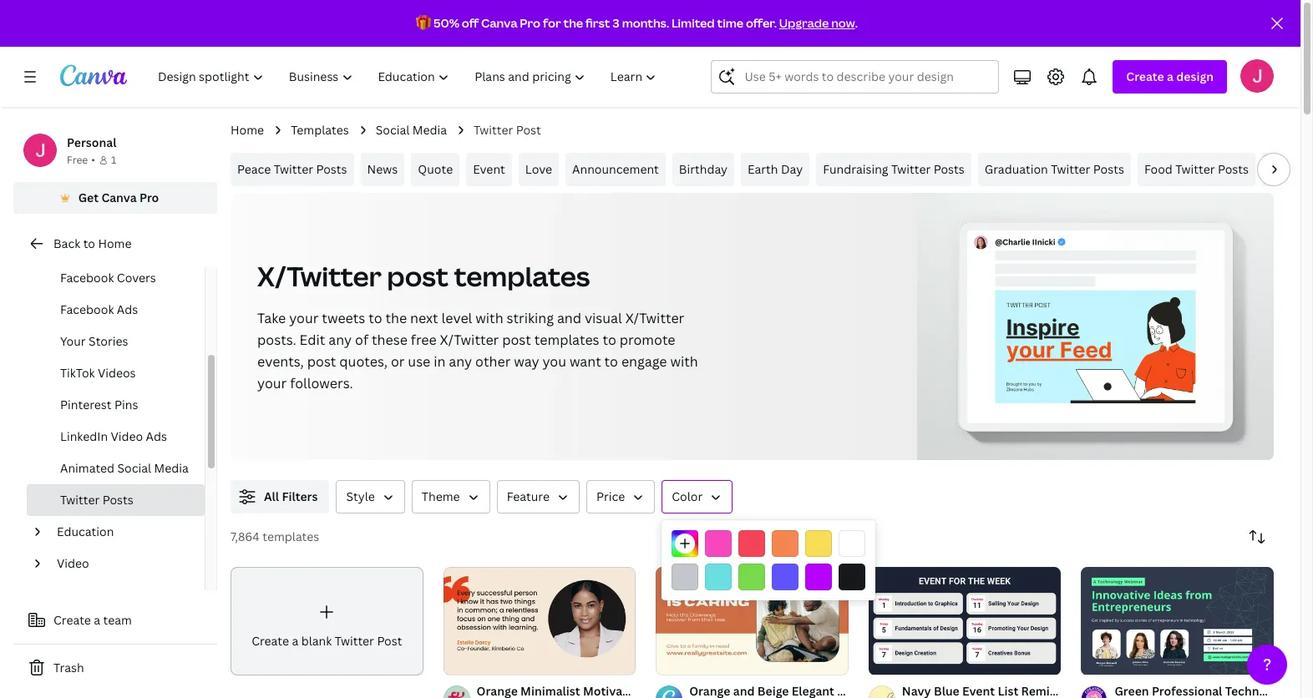 Task type: describe. For each thing, give the bounding box(es) containing it.
0 horizontal spatial with
[[476, 309, 503, 328]]

style
[[346, 489, 375, 505]]

home link
[[231, 121, 264, 140]]

design
[[1177, 69, 1214, 84]]

1 vertical spatial ads
[[146, 429, 167, 444]]

orange and beige elegant curved frames and border financial emergencies fundraising twitter post image
[[656, 567, 849, 675]]

animated
[[60, 460, 115, 476]]

peace twitter posts link
[[231, 153, 354, 186]]

pinterest pins
[[60, 397, 138, 413]]

#15181b image
[[839, 564, 866, 591]]

2 horizontal spatial post
[[502, 331, 531, 349]]

pro-cho link
[[1262, 153, 1313, 186]]

twitter posts
[[60, 492, 133, 508]]

create a team
[[53, 612, 132, 628]]

posts for graduation twitter posts
[[1094, 161, 1124, 177]]

twitter up event
[[474, 122, 513, 138]]

social media
[[376, 122, 447, 138]]

covers
[[117, 270, 156, 286]]

facebook covers link
[[27, 262, 205, 294]]

posts for food twitter posts
[[1218, 161, 1249, 177]]

1 vertical spatial post
[[377, 633, 402, 649]]

1 vertical spatial with
[[670, 353, 698, 371]]

free
[[67, 153, 88, 167]]

Sort by button
[[1241, 520, 1274, 554]]

food twitter posts link
[[1138, 153, 1256, 186]]

level
[[442, 309, 472, 328]]

in
[[434, 353, 446, 371]]

#4a66fb image
[[772, 564, 799, 591]]

create a design
[[1127, 69, 1214, 84]]

canva inside get canva pro button
[[101, 190, 137, 206]]

pro-cho
[[1269, 161, 1313, 177]]

cho
[[1293, 161, 1313, 177]]

get canva pro
[[78, 190, 159, 206]]

announcement link
[[566, 153, 666, 186]]

top level navigation element
[[147, 60, 671, 94]]

theme button
[[412, 480, 490, 514]]

peace twitter posts
[[237, 161, 347, 177]]

james peterson image
[[1241, 59, 1274, 93]]

twitter right graduation
[[1051, 161, 1091, 177]]

create a design button
[[1113, 60, 1227, 94]]

#fe884c image
[[772, 531, 799, 557]]

.
[[855, 15, 858, 31]]

education
[[57, 524, 114, 540]]

fundraising twitter posts link
[[816, 153, 971, 186]]

fundraising twitter posts
[[823, 161, 965, 177]]

next
[[410, 309, 438, 328]]

0 vertical spatial post
[[387, 258, 449, 294]]

create a blank twitter post link
[[231, 567, 423, 676]]

linkedin video ads link
[[27, 421, 205, 453]]

green professional technology webinar twitter post image
[[1081, 567, 1274, 675]]

3
[[613, 15, 620, 31]]

your stories
[[60, 333, 128, 349]]

first
[[586, 15, 610, 31]]

facebook covers
[[60, 270, 156, 286]]

0 vertical spatial post
[[516, 122, 541, 138]]

your
[[60, 333, 86, 349]]

offer.
[[746, 15, 777, 31]]

love
[[525, 161, 552, 177]]

limited
[[672, 15, 715, 31]]

Search search field
[[745, 61, 989, 93]]

take
[[257, 309, 286, 328]]

templates
[[291, 122, 349, 138]]

graduation twitter posts link
[[978, 153, 1131, 186]]

blank
[[301, 633, 332, 649]]

a for team
[[94, 612, 100, 628]]

upgrade now button
[[779, 15, 855, 31]]

personal
[[67, 135, 116, 150]]

1 horizontal spatial any
[[449, 353, 472, 371]]

create for create a team
[[53, 612, 91, 628]]

1 vertical spatial video
[[57, 556, 89, 571]]

facebook ads
[[60, 302, 138, 317]]

50%
[[434, 15, 459, 31]]

fundraising
[[823, 161, 889, 177]]

earth day link
[[741, 153, 810, 186]]

1 vertical spatial media
[[154, 460, 189, 476]]

a for design
[[1167, 69, 1174, 84]]

education link
[[50, 516, 195, 548]]

•
[[91, 153, 95, 167]]

trash link
[[13, 652, 217, 685]]

get canva pro button
[[13, 182, 217, 214]]

create for create a design
[[1127, 69, 1164, 84]]

#74d353 image
[[739, 564, 765, 591]]

templates inside "take your tweets to the next level with striking and visual x/twitter posts. edit any of these free x/twitter post templates to promote events, post quotes, or use in any other way you want to engage with your followers."
[[535, 331, 599, 349]]

off
[[462, 15, 479, 31]]

upgrade
[[779, 15, 829, 31]]

way
[[514, 353, 539, 371]]

take your tweets to the next level with striking and visual x/twitter posts. edit any of these free x/twitter post templates to promote events, post quotes, or use in any other way you want to engage with your followers.
[[257, 309, 698, 393]]

twitter up education
[[60, 492, 100, 508]]

pro inside get canva pro button
[[139, 190, 159, 206]]

to right "back"
[[83, 236, 95, 251]]

the inside "take your tweets to the next level with striking and visual x/twitter posts. edit any of these free x/twitter post templates to promote events, post quotes, or use in any other way you want to engage with your followers."
[[386, 309, 407, 328]]

or
[[391, 353, 405, 371]]

graduation
[[985, 161, 1048, 177]]

news link
[[361, 153, 405, 186]]

1 horizontal spatial social
[[376, 122, 410, 138]]

to down visual
[[603, 331, 616, 349]]

peace
[[237, 161, 271, 177]]

7,864 templates
[[231, 529, 319, 545]]

#15181b image
[[839, 564, 866, 591]]

#74d353 image
[[739, 564, 765, 591]]

2 horizontal spatial x/twitter
[[625, 309, 684, 328]]

day
[[781, 161, 803, 177]]

get
[[78, 190, 99, 206]]

time
[[717, 15, 744, 31]]

announcement
[[572, 161, 659, 177]]

your stories link
[[27, 326, 205, 358]]

0 vertical spatial templates
[[454, 258, 590, 294]]

tweets
[[322, 309, 365, 328]]

striking
[[507, 309, 554, 328]]

orange minimalist motivational quote twitter post image
[[443, 567, 636, 675]]

1
[[111, 153, 116, 167]]

0 vertical spatial your
[[289, 309, 319, 328]]

back to home link
[[13, 227, 217, 261]]

animated social media link
[[27, 453, 205, 485]]



Task type: locate. For each thing, give the bounding box(es) containing it.
color button
[[662, 480, 733, 514]]

0 horizontal spatial pro
[[139, 190, 159, 206]]

1 vertical spatial canva
[[101, 190, 137, 206]]

engage
[[621, 353, 667, 371]]

all filters
[[264, 489, 318, 505]]

video
[[111, 429, 143, 444], [57, 556, 89, 571]]

create a blank twitter post element
[[231, 567, 423, 676]]

event
[[473, 161, 505, 177]]

a left blank
[[292, 633, 298, 649]]

feature
[[507, 489, 550, 505]]

home up facebook covers link
[[98, 236, 132, 251]]

canva right off
[[481, 15, 518, 31]]

to
[[83, 236, 95, 251], [369, 309, 382, 328], [603, 331, 616, 349], [605, 353, 618, 371]]

your
[[289, 309, 319, 328], [257, 374, 287, 393]]

0 horizontal spatial media
[[154, 460, 189, 476]]

pro up back to home link
[[139, 190, 159, 206]]

pro
[[520, 15, 541, 31], [139, 190, 159, 206]]

create inside dropdown button
[[1127, 69, 1164, 84]]

1 horizontal spatial a
[[292, 633, 298, 649]]

create for create a blank twitter post
[[252, 633, 289, 649]]

1 vertical spatial pro
[[139, 190, 159, 206]]

1 vertical spatial your
[[257, 374, 287, 393]]

a for blank
[[292, 633, 298, 649]]

#fd5ebb image
[[705, 531, 732, 557], [705, 531, 732, 557]]

create left 'design'
[[1127, 69, 1164, 84]]

2 horizontal spatial a
[[1167, 69, 1174, 84]]

free
[[411, 331, 437, 349]]

1 horizontal spatial pro
[[520, 15, 541, 31]]

x/twitter post templates image
[[918, 193, 1274, 460], [996, 290, 1196, 403]]

0 horizontal spatial canva
[[101, 190, 137, 206]]

tiktok videos link
[[27, 358, 205, 389]]

0 horizontal spatial any
[[329, 331, 352, 349]]

2 horizontal spatial create
[[1127, 69, 1164, 84]]

graduation twitter posts
[[985, 161, 1124, 177]]

want
[[570, 353, 601, 371]]

0 vertical spatial create
[[1127, 69, 1164, 84]]

home
[[231, 122, 264, 138], [98, 236, 132, 251]]

0 vertical spatial media
[[413, 122, 447, 138]]

video down education
[[57, 556, 89, 571]]

1 vertical spatial the
[[386, 309, 407, 328]]

post
[[387, 258, 449, 294], [502, 331, 531, 349], [307, 353, 336, 371]]

1 vertical spatial templates
[[535, 331, 599, 349]]

0 horizontal spatial create
[[53, 612, 91, 628]]

twitter right food at the right
[[1176, 161, 1215, 177]]

the right for
[[563, 15, 583, 31]]

food twitter posts
[[1145, 161, 1249, 177]]

0 horizontal spatial the
[[386, 309, 407, 328]]

your down events,
[[257, 374, 287, 393]]

#fe884c image
[[772, 531, 799, 557]]

x/twitter
[[257, 258, 382, 294], [625, 309, 684, 328], [440, 331, 499, 349]]

posts for peace twitter posts
[[316, 161, 347, 177]]

facebook up "facebook ads"
[[60, 270, 114, 286]]

1 vertical spatial x/twitter
[[625, 309, 684, 328]]

0 vertical spatial ads
[[117, 302, 138, 317]]

posts down templates link
[[316, 161, 347, 177]]

home up the "peace"
[[231, 122, 264, 138]]

0 horizontal spatial ads
[[117, 302, 138, 317]]

0 horizontal spatial video
[[57, 556, 89, 571]]

free •
[[67, 153, 95, 167]]

2 vertical spatial post
[[307, 353, 336, 371]]

0 horizontal spatial social
[[117, 460, 151, 476]]

team
[[103, 612, 132, 628]]

templates down all filters
[[263, 529, 319, 545]]

linkedin
[[60, 429, 108, 444]]

1 horizontal spatial with
[[670, 353, 698, 371]]

social down linkedin video ads link
[[117, 460, 151, 476]]

1 horizontal spatial the
[[563, 15, 583, 31]]

media up quote
[[413, 122, 447, 138]]

0 vertical spatial x/twitter
[[257, 258, 382, 294]]

create left team at the bottom of page
[[53, 612, 91, 628]]

templates up striking
[[454, 258, 590, 294]]

2 vertical spatial a
[[292, 633, 298, 649]]

earth
[[748, 161, 778, 177]]

#c1c6cb image
[[672, 564, 698, 591], [672, 564, 698, 591]]

1 vertical spatial social
[[117, 460, 151, 476]]

any left "of"
[[329, 331, 352, 349]]

with
[[476, 309, 503, 328], [670, 353, 698, 371]]

your up edit
[[289, 309, 319, 328]]

2 facebook from the top
[[60, 302, 114, 317]]

pins
[[114, 397, 138, 413]]

birthday link
[[672, 153, 734, 186]]

0 vertical spatial canva
[[481, 15, 518, 31]]

posts down animated social media link
[[103, 492, 133, 508]]

twitter right the "peace"
[[274, 161, 313, 177]]

posts left food at the right
[[1094, 161, 1124, 177]]

1 vertical spatial any
[[449, 353, 472, 371]]

create a blank twitter post
[[252, 633, 402, 649]]

facebook
[[60, 270, 114, 286], [60, 302, 114, 317]]

twitter post
[[474, 122, 541, 138]]

video link
[[50, 548, 195, 580]]

1 horizontal spatial your
[[289, 309, 319, 328]]

0 vertical spatial video
[[111, 429, 143, 444]]

1 vertical spatial a
[[94, 612, 100, 628]]

video down pins
[[111, 429, 143, 444]]

0 vertical spatial a
[[1167, 69, 1174, 84]]

these
[[372, 331, 408, 349]]

1 horizontal spatial canva
[[481, 15, 518, 31]]

0 horizontal spatial your
[[257, 374, 287, 393]]

x/twitter down level
[[440, 331, 499, 349]]

canva right get
[[101, 190, 137, 206]]

0 horizontal spatial a
[[94, 612, 100, 628]]

back
[[53, 236, 80, 251]]

#55dbe0 image
[[705, 564, 732, 591]]

post up way
[[502, 331, 531, 349]]

1 horizontal spatial post
[[516, 122, 541, 138]]

a left 'design'
[[1167, 69, 1174, 84]]

animated social media
[[60, 460, 189, 476]]

visual
[[585, 309, 622, 328]]

months.
[[622, 15, 669, 31]]

ads down covers
[[117, 302, 138, 317]]

twitter right blank
[[335, 633, 374, 649]]

theme
[[422, 489, 460, 505]]

1 horizontal spatial ads
[[146, 429, 167, 444]]

x/twitter up tweets in the top left of the page
[[257, 258, 382, 294]]

stories
[[89, 333, 128, 349]]

love link
[[519, 153, 559, 186]]

all
[[264, 489, 279, 505]]

use
[[408, 353, 431, 371]]

back to home
[[53, 236, 132, 251]]

0 vertical spatial home
[[231, 122, 264, 138]]

any right in
[[449, 353, 472, 371]]

1 facebook from the top
[[60, 270, 114, 286]]

templates
[[454, 258, 590, 294], [535, 331, 599, 349], [263, 529, 319, 545]]

templates down and
[[535, 331, 599, 349]]

x/twitter post templates
[[257, 258, 590, 294]]

1 horizontal spatial create
[[252, 633, 289, 649]]

media down linkedin video ads link
[[154, 460, 189, 476]]

followers.
[[290, 374, 353, 393]]

2 vertical spatial templates
[[263, 529, 319, 545]]

videos
[[98, 365, 136, 381]]

#b612fb image
[[805, 564, 832, 591], [805, 564, 832, 591]]

#55dbe0 image
[[705, 564, 732, 591]]

edit
[[300, 331, 325, 349]]

#fd5152 image
[[739, 531, 765, 557], [739, 531, 765, 557]]

post up love
[[516, 122, 541, 138]]

navy blue event list reminder twitter post image
[[869, 567, 1061, 675]]

filters
[[282, 489, 318, 505]]

social media link
[[376, 121, 447, 140]]

birthday
[[679, 161, 728, 177]]

1 vertical spatial facebook
[[60, 302, 114, 317]]

now
[[831, 15, 855, 31]]

1 vertical spatial post
[[502, 331, 531, 349]]

1 horizontal spatial x/twitter
[[440, 331, 499, 349]]

post
[[516, 122, 541, 138], [377, 633, 402, 649]]

facebook for facebook covers
[[60, 270, 114, 286]]

0 vertical spatial any
[[329, 331, 352, 349]]

2 vertical spatial create
[[252, 633, 289, 649]]

pro-
[[1269, 161, 1293, 177]]

0 horizontal spatial home
[[98, 236, 132, 251]]

2 vertical spatial x/twitter
[[440, 331, 499, 349]]

facebook up your stories
[[60, 302, 114, 317]]

posts left pro-
[[1218, 161, 1249, 177]]

a inside button
[[94, 612, 100, 628]]

1 horizontal spatial media
[[413, 122, 447, 138]]

other
[[475, 353, 511, 371]]

0 horizontal spatial post
[[307, 353, 336, 371]]

quotes,
[[339, 353, 388, 371]]

of
[[355, 331, 369, 349]]

social up news
[[376, 122, 410, 138]]

🎁
[[416, 15, 431, 31]]

0 vertical spatial with
[[476, 309, 503, 328]]

for
[[543, 15, 561, 31]]

news
[[367, 161, 398, 177]]

to right want in the bottom left of the page
[[605, 353, 618, 371]]

0 vertical spatial pro
[[520, 15, 541, 31]]

with right level
[[476, 309, 503, 328]]

create left blank
[[252, 633, 289, 649]]

1 horizontal spatial post
[[387, 258, 449, 294]]

#4a66fb image
[[772, 564, 799, 591]]

facebook ads link
[[27, 294, 205, 326]]

add a new color image
[[672, 531, 698, 557], [672, 531, 698, 557]]

0 vertical spatial social
[[376, 122, 410, 138]]

None search field
[[711, 60, 1000, 94]]

post up "followers."
[[307, 353, 336, 371]]

x/twitter up promote
[[625, 309, 684, 328]]

to up these
[[369, 309, 382, 328]]

pro left for
[[520, 15, 541, 31]]

create inside button
[[53, 612, 91, 628]]

pinterest
[[60, 397, 112, 413]]

and
[[557, 309, 582, 328]]

posts for fundraising twitter posts
[[934, 161, 965, 177]]

style button
[[336, 480, 405, 514]]

media
[[413, 122, 447, 138], [154, 460, 189, 476]]

1 horizontal spatial video
[[111, 429, 143, 444]]

1 vertical spatial home
[[98, 236, 132, 251]]

#ffffff image
[[839, 531, 866, 557], [839, 531, 866, 557]]

post right blank
[[377, 633, 402, 649]]

the up these
[[386, 309, 407, 328]]

0 vertical spatial the
[[563, 15, 583, 31]]

a inside dropdown button
[[1167, 69, 1174, 84]]

with right engage
[[670, 353, 698, 371]]

posts left graduation
[[934, 161, 965, 177]]

facebook for facebook ads
[[60, 302, 114, 317]]

twitter right fundraising
[[891, 161, 931, 177]]

feature button
[[497, 480, 580, 514]]

0 horizontal spatial post
[[377, 633, 402, 649]]

quote
[[418, 161, 453, 177]]

0 horizontal spatial x/twitter
[[257, 258, 382, 294]]

templates link
[[291, 121, 349, 140]]

0 vertical spatial facebook
[[60, 270, 114, 286]]

a left team at the bottom of page
[[94, 612, 100, 628]]

price
[[597, 489, 625, 505]]

1 vertical spatial create
[[53, 612, 91, 628]]

the
[[563, 15, 583, 31], [386, 309, 407, 328]]

1 horizontal spatial home
[[231, 122, 264, 138]]

post up next
[[387, 258, 449, 294]]

a
[[1167, 69, 1174, 84], [94, 612, 100, 628], [292, 633, 298, 649]]

#fed958 image
[[805, 531, 832, 557], [805, 531, 832, 557]]

ads up animated social media
[[146, 429, 167, 444]]



Task type: vqa. For each thing, say whether or not it's contained in the screenshot.
is
no



